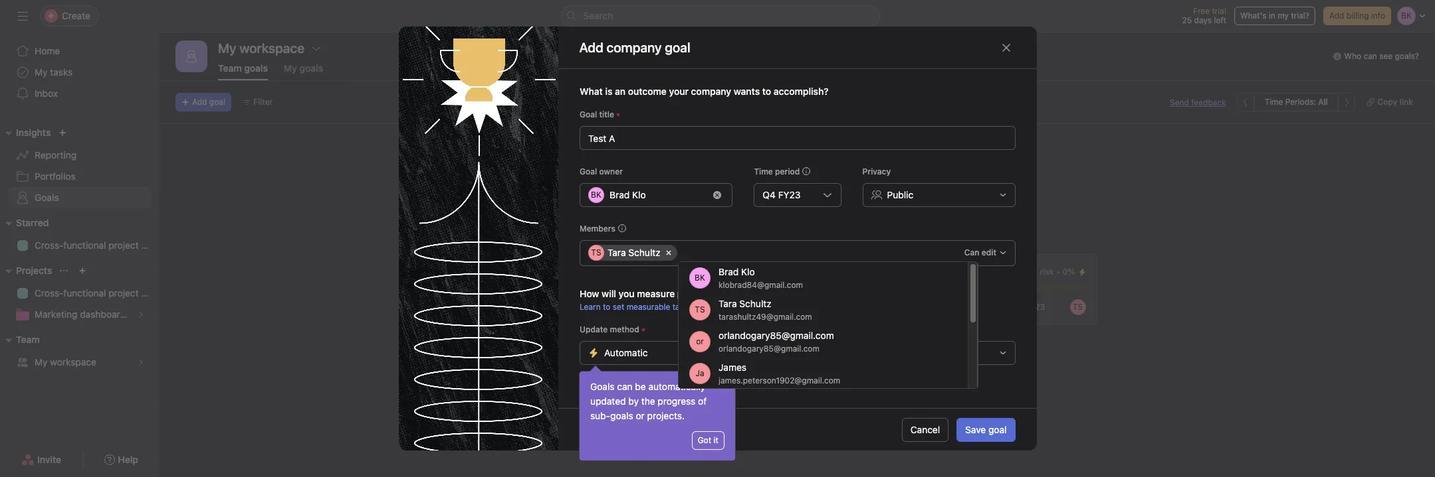 Task type: describe. For each thing, give the bounding box(es) containing it.
save goal button
[[957, 418, 1015, 442]]

copy link
[[1378, 97, 1413, 107]]

reporting link
[[8, 145, 152, 166]]

required image
[[639, 326, 647, 334]]

my tasks link
[[8, 62, 152, 83]]

wants
[[733, 86, 760, 97]]

link
[[1400, 97, 1413, 107]]

tara
[[607, 247, 626, 259]]

title
[[599, 110, 614, 120]]

got it
[[698, 436, 719, 446]]

can for who can see goals?
[[1364, 51, 1377, 61]]

25
[[1182, 15, 1192, 25]]

method
[[610, 325, 639, 335]]

what's in my trial?
[[1240, 11, 1309, 21]]

ts button
[[1070, 300, 1086, 316]]

inspired.
[[734, 177, 771, 189]]

goals can be automatically updated by the progress of sub-goals or projects.
[[590, 382, 707, 422]]

see
[[1379, 51, 1393, 61]]

send feedback link
[[1170, 97, 1226, 109]]

insights element
[[0, 121, 160, 211]]

toward success?
[[718, 288, 792, 300]]

what
[[579, 86, 602, 97]]

1 vertical spatial company
[[539, 177, 579, 189]]

or
[[636, 411, 645, 422]]

schultz
[[628, 247, 660, 259]]

will
[[601, 288, 616, 300]]

team goals link
[[218, 62, 268, 80]]

reporting
[[35, 150, 77, 161]]

what is an outcome your company wants to accomplish?
[[579, 86, 828, 97]]

portfolios link
[[8, 166, 152, 187]]

left
[[1214, 15, 1226, 25]]

team goals
[[218, 62, 268, 74]]

search button
[[561, 5, 880, 27]]

goals can be automatically updated by the progress of sub-goals or projects. tooltip
[[580, 368, 735, 461]]

what's
[[1240, 11, 1267, 21]]

global element
[[0, 33, 160, 112]]

my workspace
[[218, 41, 304, 56]]

0%
[[1063, 267, 1075, 277]]

goal for add goal
[[209, 97, 225, 107]]

copy link button
[[1361, 93, 1419, 112]]

starred
[[16, 217, 49, 229]]

save
[[965, 424, 986, 436]]

can edit button
[[958, 244, 1013, 263]]

automatic button
[[579, 342, 710, 366]]

billing
[[1347, 11, 1369, 21]]

close this dialog image
[[1001, 42, 1011, 53]]

add for add billing info
[[1329, 11, 1344, 21]]

trial?
[[1291, 11, 1309, 21]]

goals for my goals
[[299, 62, 323, 74]]

cross-functional project plan for first the cross-functional project plan link from the bottom of the page
[[35, 288, 159, 299]]

portfolios
[[35, 171, 76, 182]]

ts inside button
[[1073, 302, 1083, 312]]

pt. i
[[509, 267, 526, 278]]

privacy
[[862, 167, 890, 177]]

send feedback
[[1170, 97, 1226, 107]]

plan inside starred element
[[141, 240, 159, 251]]

public button
[[862, 183, 1015, 207]]

add for add your company mission to align your work and stay inspired. only members with full access can edit.
[[498, 177, 515, 189]]

edit
[[981, 248, 996, 258]]

required image for title
[[614, 111, 622, 119]]

cross- for the cross-functional project plan link inside the starred element
[[35, 240, 63, 251]]

tara schultz row
[[588, 245, 958, 265]]

projects
[[16, 265, 52, 277]]

source
[[768, 325, 794, 335]]

hide sidebar image
[[17, 11, 28, 21]]

my tasks
[[35, 66, 73, 78]]

none text field inside tara schultz row
[[679, 245, 689, 261]]

how
[[579, 288, 599, 300]]

bk
[[591, 190, 601, 200]]

teams element
[[0, 328, 160, 376]]

access
[[874, 177, 904, 189]]

q4
[[762, 189, 775, 201]]

work
[[672, 177, 692, 189]]

home
[[35, 45, 60, 56]]

automatically
[[648, 382, 706, 393]]

0 vertical spatial to
[[616, 177, 625, 189]]

outcome
[[628, 86, 666, 97]]

automatic
[[604, 348, 647, 359]]

set
[[612, 302, 624, 312]]

progress inside how will you measure progress toward success? learn to set measurable targets
[[677, 288, 716, 300]]

who can see goals?
[[1344, 51, 1419, 61]]

send
[[1170, 97, 1189, 107]]

my goals link
[[284, 62, 323, 80]]

can
[[964, 248, 979, 258]]

what's in my trial? button
[[1234, 7, 1315, 25]]

search
[[583, 10, 613, 21]]

remove image
[[713, 191, 721, 199]]

in
[[1269, 11, 1275, 21]]

functional inside projects element
[[63, 288, 106, 299]]

at
[[1030, 267, 1038, 277]]

insights
[[16, 127, 51, 138]]

info
[[1371, 11, 1385, 21]]

pt.
[[509, 267, 521, 278]]

updated
[[590, 396, 626, 407]]

of
[[698, 396, 707, 407]]

add for add goal
[[192, 97, 207, 107]]

my goals
[[284, 62, 323, 74]]

add goal
[[192, 97, 225, 107]]

plan inside projects element
[[141, 288, 159, 299]]

who
[[1344, 51, 1361, 61]]

measurable
[[626, 302, 670, 312]]



Task type: vqa. For each thing, say whether or not it's contained in the screenshot.
set
yes



Task type: locate. For each thing, give the bounding box(es) containing it.
workspace
[[50, 357, 96, 368]]

company left mission
[[539, 177, 579, 189]]

2 cross-functional project plan from the top
[[35, 288, 159, 299]]

1 horizontal spatial required image
[[794, 326, 802, 334]]

ts left tara at the left bottom of page
[[591, 248, 601, 258]]

goal for goal owner
[[579, 167, 597, 177]]

cross-functional project plan inside projects element
[[35, 288, 159, 299]]

2 cross-functional project plan link from the top
[[8, 283, 159, 304]]

only
[[773, 177, 793, 189]]

dashboards
[[80, 309, 130, 320]]

0 horizontal spatial to
[[603, 302, 610, 312]]

be
[[635, 382, 646, 393]]

company left wants
[[691, 86, 731, 97]]

1 vertical spatial cross-functional project plan
[[35, 288, 159, 299]]

add inside button
[[192, 97, 207, 107]]

goals link
[[8, 187, 152, 209]]

0 vertical spatial company
[[691, 86, 731, 97]]

search list box
[[561, 5, 880, 27]]

goal title
[[579, 110, 614, 120]]

progress
[[677, 288, 716, 300], [658, 396, 696, 407]]

progress inside goals can be automatically updated by the progress of sub-goals or projects.
[[658, 396, 696, 407]]

goal right save
[[988, 424, 1007, 436]]

to left set
[[603, 302, 610, 312]]

home link
[[8, 41, 152, 62]]

0 vertical spatial progress
[[677, 288, 716, 300]]

to inside how will you measure progress toward success? learn to set measurable targets
[[603, 302, 610, 312]]

1 vertical spatial cross-
[[35, 288, 63, 299]]

and
[[695, 177, 711, 189]]

align
[[627, 177, 648, 189]]

1 vertical spatial project
[[109, 288, 139, 299]]

1 horizontal spatial goals
[[498, 224, 539, 243]]

insights button
[[0, 125, 51, 141]]

progress up targets
[[677, 288, 716, 300]]

2 horizontal spatial goals
[[610, 411, 633, 422]]

add billing info
[[1329, 11, 1385, 21]]

goals for team goals
[[244, 62, 268, 74]]

0 vertical spatial team
[[218, 62, 242, 74]]

goal inside add goal button
[[209, 97, 225, 107]]

cross- up marketing
[[35, 288, 63, 299]]

projects.
[[647, 411, 685, 422]]

1 vertical spatial plan
[[141, 288, 159, 299]]

project
[[109, 240, 139, 251], [109, 288, 139, 299]]

ts inside 'tara schultz' 'cell'
[[591, 248, 601, 258]]

cross- for first the cross-functional project plan link from the bottom of the page
[[35, 288, 63, 299]]

0 horizontal spatial goal
[[209, 97, 225, 107]]

goal for save goal
[[988, 424, 1007, 436]]

time period
[[754, 167, 800, 177]]

cross-functional project plan link inside starred element
[[8, 235, 159, 257]]

free trial 25 days left
[[1182, 6, 1226, 25]]

0 vertical spatial cross-functional project plan
[[35, 240, 159, 251]]

0 vertical spatial functional
[[63, 240, 106, 251]]

update
[[579, 325, 607, 335]]

cross-functional project plan link down goals link
[[8, 235, 159, 257]]

projects element
[[0, 259, 160, 328]]

1 horizontal spatial ts
[[1073, 302, 1083, 312]]

my left tasks
[[35, 66, 48, 78]]

my workspace
[[35, 357, 96, 368]]

add billing info button
[[1323, 7, 1391, 25]]

mission
[[581, 177, 614, 189]]

0 horizontal spatial ts
[[591, 248, 601, 258]]

learn
[[579, 302, 600, 312]]

my down 'team' dropdown button
[[35, 357, 48, 368]]

add for add company goal
[[579, 40, 603, 55]]

goal
[[579, 110, 597, 120], [579, 167, 597, 177]]

members
[[795, 177, 835, 189]]

project for first the cross-functional project plan link from the bottom of the page
[[109, 288, 139, 299]]

to
[[616, 177, 625, 189], [603, 302, 610, 312]]

learn to set measurable targets link
[[579, 302, 699, 312]]

goals inside goals can be automatically updated by the progress of sub-goals or projects.
[[610, 411, 633, 422]]

0 vertical spatial project
[[109, 240, 139, 251]]

1 horizontal spatial goals
[[299, 62, 323, 74]]

1 functional from the top
[[63, 240, 106, 251]]

0 horizontal spatial goals
[[35, 192, 59, 203]]

my down my workspace
[[284, 62, 297, 74]]

2 plan from the top
[[141, 288, 159, 299]]

risk
[[1040, 267, 1054, 277]]

1 plan from the top
[[141, 240, 159, 251]]

public
[[887, 189, 913, 201]]

team inside team goals link
[[218, 62, 242, 74]]

0 vertical spatial goals
[[35, 192, 59, 203]]

your down "mission title" text field
[[518, 177, 537, 189]]

marketing dashboards link
[[8, 304, 152, 326]]

add inside button
[[1329, 11, 1344, 21]]

None text field
[[679, 245, 689, 261]]

add your company mission to align your work and stay inspired. only members with full access can edit.
[[498, 177, 943, 189]]

1 horizontal spatial goal
[[988, 424, 1007, 436]]

members
[[579, 224, 615, 234]]

can left be on the left
[[617, 382, 633, 393]]

1 vertical spatial ts
[[1073, 302, 1083, 312]]

2 project from the top
[[109, 288, 139, 299]]

cancel button
[[902, 418, 949, 442]]

2 cross- from the top
[[35, 288, 63, 299]]

my workspace link
[[8, 352, 152, 374]]

1 vertical spatial to
[[603, 302, 610, 312]]

2 vertical spatial can
[[617, 382, 633, 393]]

goals down portfolios
[[35, 192, 59, 203]]

starred button
[[0, 215, 49, 231]]

1 goal from the top
[[579, 110, 597, 120]]

required image for source
[[794, 326, 802, 334]]

goal up mission
[[579, 167, 597, 177]]

team inside 'team' dropdown button
[[16, 334, 40, 346]]

required image right "progress"
[[794, 326, 802, 334]]

cross- inside projects element
[[35, 288, 63, 299]]

0 vertical spatial cross-functional project plan link
[[8, 235, 159, 257]]

0 vertical spatial can
[[1364, 51, 1377, 61]]

Enter goal name text field
[[579, 126, 1015, 150]]

tara schultz cell
[[588, 245, 677, 261]]

0 horizontal spatial goals
[[244, 62, 268, 74]]

0 vertical spatial ts
[[591, 248, 601, 258]]

goals inside goals can be automatically updated by the progress of sub-goals or projects.
[[590, 382, 615, 393]]

feedback
[[1191, 97, 1226, 107]]

progress source
[[732, 325, 794, 335]]

1 project from the top
[[109, 240, 139, 251]]

0 vertical spatial cross-
[[35, 240, 63, 251]]

is
[[605, 86, 612, 97]]

0 horizontal spatial company
[[539, 177, 579, 189]]

progress down automatically
[[658, 396, 696, 407]]

the
[[641, 396, 655, 407]]

functional down goals link
[[63, 240, 106, 251]]

2 vertical spatial goals
[[590, 382, 615, 393]]

1 cross-functional project plan from the top
[[35, 240, 159, 251]]

project up dashboards
[[109, 288, 139, 299]]

copy
[[1378, 97, 1397, 107]]

0 horizontal spatial team
[[16, 334, 40, 346]]

goal down team goals link on the left top of the page
[[209, 97, 225, 107]]

add company goal dialog
[[398, 27, 1037, 452]]

cross-
[[35, 240, 63, 251], [35, 288, 63, 299]]

company goal
[[607, 40, 690, 55]]

my inside global element
[[35, 66, 48, 78]]

goals up pt. i
[[498, 224, 539, 243]]

cross- inside starred element
[[35, 240, 63, 251]]

required image
[[614, 111, 622, 119], [794, 326, 802, 334]]

days
[[1194, 15, 1212, 25]]

2 horizontal spatial can
[[1364, 51, 1377, 61]]

invite button
[[13, 449, 70, 473]]

1 cross- from the top
[[35, 240, 63, 251]]

1 vertical spatial can
[[906, 177, 922, 189]]

goals up updated
[[590, 382, 615, 393]]

can up public
[[906, 177, 922, 189]]

1 vertical spatial progress
[[658, 396, 696, 407]]

you
[[618, 288, 634, 300]]

2 goal from the top
[[579, 167, 597, 177]]

goal inside save goal button
[[988, 424, 1007, 436]]

0 vertical spatial required image
[[614, 111, 622, 119]]

got
[[698, 436, 711, 446]]

1 vertical spatial cross-functional project plan link
[[8, 283, 159, 304]]

1 horizontal spatial company
[[691, 86, 731, 97]]

add company goal
[[579, 40, 690, 55]]

can
[[1364, 51, 1377, 61], [906, 177, 922, 189], [617, 382, 633, 393]]

can inside goals can be automatically updated by the progress of sub-goals or projects.
[[617, 382, 633, 393]]

goal for goal title
[[579, 110, 597, 120]]

cross-functional project plan inside starred element
[[35, 240, 159, 251]]

Mission title text field
[[490, 135, 557, 166]]

ts down 0%
[[1073, 302, 1083, 312]]

my for my goals
[[284, 62, 297, 74]]

1 vertical spatial team
[[16, 334, 40, 346]]

your right align on the left of page
[[650, 177, 669, 189]]

tasks
[[50, 66, 73, 78]]

1 horizontal spatial team
[[218, 62, 242, 74]]

project down goals link
[[109, 240, 139, 251]]

marketing dashboards
[[35, 309, 130, 320]]

to accomplish?
[[762, 86, 828, 97]]

my inside teams element
[[35, 357, 48, 368]]

0 vertical spatial goal
[[579, 110, 597, 120]]

0 vertical spatial goal
[[209, 97, 225, 107]]

owner
[[599, 167, 623, 177]]

1 cross-functional project plan link from the top
[[8, 235, 159, 257]]

full
[[858, 177, 871, 189]]

functional up marketing dashboards
[[63, 288, 106, 299]]

1 vertical spatial goal
[[579, 167, 597, 177]]

period
[[775, 167, 800, 177]]

1 vertical spatial goals
[[498, 224, 539, 243]]

team down my workspace
[[218, 62, 242, 74]]

starred element
[[0, 211, 160, 259]]

your right outcome at the top of the page
[[669, 86, 688, 97]]

klo
[[632, 189, 646, 201]]

it
[[714, 436, 719, 446]]

1 vertical spatial goal
[[988, 424, 1007, 436]]

time
[[754, 167, 773, 177]]

your inside add company goal dialog
[[669, 86, 688, 97]]

project inside projects element
[[109, 288, 139, 299]]

add inside dialog
[[579, 40, 603, 55]]

cross-functional project plan link up marketing dashboards
[[8, 283, 159, 304]]

my
[[1278, 11, 1289, 21]]

0 vertical spatial plan
[[141, 240, 159, 251]]

add
[[1329, 11, 1344, 21], [579, 40, 603, 55], [192, 97, 207, 107], [498, 177, 515, 189]]

add goal button
[[175, 93, 231, 112]]

brad klo
[[609, 189, 646, 201]]

with
[[838, 177, 856, 189]]

required image down the an
[[614, 111, 622, 119]]

cross-functional project plan down goals link
[[35, 240, 159, 251]]

cross-functional project plan for the cross-functional project plan link inside the starred element
[[35, 240, 159, 251]]

can for goals can be automatically updated by the progress of sub-goals or projects.
[[617, 382, 633, 393]]

edit.
[[924, 177, 943, 189]]

cross- down starred
[[35, 240, 63, 251]]

can left see
[[1364, 51, 1377, 61]]

0 horizontal spatial required image
[[614, 111, 622, 119]]

project for the cross-functional project plan link inside the starred element
[[109, 240, 139, 251]]

an
[[615, 86, 625, 97]]

2 functional from the top
[[63, 288, 106, 299]]

1 vertical spatial required image
[[794, 326, 802, 334]]

company inside add company goal dialog
[[691, 86, 731, 97]]

brad
[[609, 189, 629, 201]]

0 horizontal spatial can
[[617, 382, 633, 393]]

functional inside starred element
[[63, 240, 106, 251]]

goals?
[[1395, 51, 1419, 61]]

goal left title
[[579, 110, 597, 120]]

cross-functional project plan up dashboards
[[35, 288, 159, 299]]

q4 fy23 button
[[754, 183, 841, 207]]

1 horizontal spatial can
[[906, 177, 922, 189]]

2 horizontal spatial goals
[[590, 382, 615, 393]]

team
[[218, 62, 242, 74], [16, 334, 40, 346]]

1 vertical spatial functional
[[63, 288, 106, 299]]

cross-functional project plan link
[[8, 235, 159, 257], [8, 283, 159, 304]]

goals inside goals link
[[35, 192, 59, 203]]

1 horizontal spatial to
[[616, 177, 625, 189]]

team for team
[[16, 334, 40, 346]]

progress
[[732, 325, 766, 335]]

my for my tasks
[[35, 66, 48, 78]]

stay
[[713, 177, 731, 189]]

project inside starred element
[[109, 240, 139, 251]]

team down marketing
[[16, 334, 40, 346]]

team for team goals
[[218, 62, 242, 74]]

my for my workspace
[[35, 357, 48, 368]]

inbox
[[35, 88, 58, 99]]

to up brad
[[616, 177, 625, 189]]

i
[[524, 267, 526, 278]]



